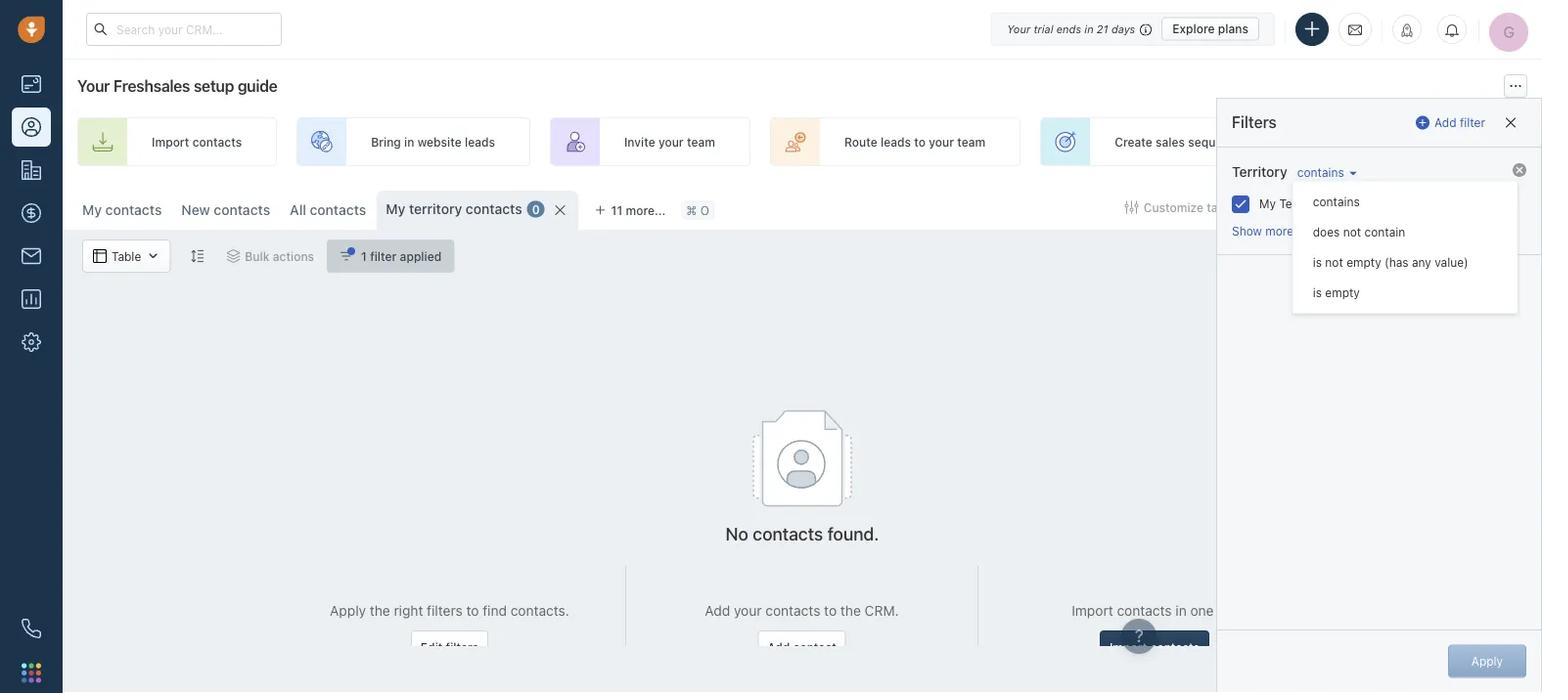 Task type: locate. For each thing, give the bounding box(es) containing it.
the left crm.
[[841, 603, 861, 619]]

1 vertical spatial in
[[404, 135, 414, 149]]

customize
[[1144, 201, 1204, 214]]

0 horizontal spatial my
[[82, 202, 102, 218]]

1 vertical spatial contains
[[1313, 195, 1360, 209]]

contacts right no
[[753, 524, 823, 545]]

0 horizontal spatial sales
[[1156, 135, 1185, 149]]

(has
[[1385, 256, 1409, 269]]

0 vertical spatial in
[[1085, 23, 1094, 35]]

leads
[[465, 135, 495, 149], [881, 135, 911, 149]]

import contacts link
[[77, 117, 277, 166]]

11 more...
[[611, 204, 666, 217]]

0 horizontal spatial leads
[[465, 135, 495, 149]]

pipeline
[[1473, 135, 1518, 149]]

0 horizontal spatial import
[[152, 135, 189, 149]]

1 vertical spatial not
[[1326, 256, 1344, 269]]

contact
[[1480, 201, 1523, 214]]

in left the one
[[1176, 603, 1187, 619]]

my left territory
[[386, 201, 405, 217]]

add contact
[[1454, 201, 1523, 214]]

11
[[611, 204, 623, 217]]

0 vertical spatial not
[[1343, 225, 1362, 239]]

1 horizontal spatial your
[[1007, 23, 1031, 35]]

add
[[1435, 116, 1457, 130], [1454, 201, 1476, 214], [705, 603, 730, 619]]

in right bring at the top left of the page
[[404, 135, 414, 149]]

2 team from the left
[[957, 135, 986, 149]]

leads right route
[[881, 135, 911, 149]]

to left crm.
[[824, 603, 837, 619]]

my territories
[[1260, 197, 1336, 211]]

style_myh0__igzzd8unmi image
[[190, 250, 204, 263]]

add for add contact
[[1454, 201, 1476, 214]]

1 vertical spatial your
[[77, 77, 110, 95]]

1 horizontal spatial the
[[841, 603, 861, 619]]

0 vertical spatial import
[[152, 135, 189, 149]]

not
[[1343, 225, 1362, 239], [1326, 256, 1344, 269]]

not up the is empty
[[1326, 256, 1344, 269]]

2 the from the left
[[841, 603, 861, 619]]

1 horizontal spatial leads
[[881, 135, 911, 149]]

route leads to your team link
[[770, 117, 1021, 166]]

bring in website leads
[[371, 135, 495, 149]]

1 sales from the left
[[1156, 135, 1185, 149]]

1 horizontal spatial sales
[[1441, 135, 1470, 149]]

container_wx8msf4aqz5i3rn1 image left table
[[93, 250, 107, 263]]

my up table popup button
[[82, 202, 102, 218]]

contacts down the setup
[[192, 135, 242, 149]]

2 horizontal spatial import
[[1284, 201, 1322, 214]]

to right route
[[914, 135, 926, 149]]

my
[[1260, 197, 1276, 211], [386, 201, 405, 217], [82, 202, 102, 218]]

1 vertical spatial filter
[[370, 250, 397, 263]]

2 is from the top
[[1313, 286, 1322, 300]]

0 horizontal spatial import contacts
[[152, 135, 242, 149]]

2 vertical spatial in
[[1176, 603, 1187, 619]]

apply
[[330, 603, 366, 619]]

to left find
[[466, 603, 479, 619]]

invite
[[624, 135, 655, 149]]

filter up pipeline
[[1460, 116, 1486, 130]]

contacts up table
[[105, 202, 162, 218]]

1 the from the left
[[370, 603, 390, 619]]

1 vertical spatial add
[[1454, 201, 1476, 214]]

contains up "territories"
[[1298, 165, 1345, 179]]

1 filter applied button
[[327, 240, 454, 273]]

container_wx8msf4aqz5i3rn1 image right table
[[146, 250, 160, 263]]

find
[[483, 603, 507, 619]]

the left right
[[370, 603, 390, 619]]

1 horizontal spatial team
[[957, 135, 986, 149]]

team inside "invite your team" link
[[687, 135, 715, 149]]

2 horizontal spatial my
[[1260, 197, 1276, 211]]

container_wx8msf4aqz5i3rn1 image inside customize table button
[[1125, 201, 1139, 214]]

container_wx8msf4aqz5i3rn1 image inside the 1 filter applied button
[[340, 250, 353, 263]]

not right does
[[1343, 225, 1362, 239]]

no contacts found.
[[726, 524, 879, 545]]

0 vertical spatial filter
[[1460, 116, 1486, 130]]

invite your team link
[[550, 117, 751, 166]]

1 horizontal spatial my
[[386, 201, 405, 217]]

is
[[1313, 256, 1322, 269], [1313, 286, 1322, 300]]

container_wx8msf4aqz5i3rn1 image
[[1125, 201, 1139, 214], [93, 250, 107, 263], [146, 250, 160, 263], [226, 250, 240, 263], [340, 250, 353, 263]]

1 filter applied
[[361, 250, 442, 263]]

0 vertical spatial import contacts
[[152, 135, 242, 149]]

customize table button
[[1113, 191, 1248, 224]]

0 horizontal spatial filter
[[370, 250, 397, 263]]

all contacts button
[[280, 191, 376, 230], [290, 202, 366, 218]]

add down no
[[705, 603, 730, 619]]

new contacts button
[[172, 191, 280, 230], [181, 202, 270, 218]]

import inside button
[[1284, 201, 1322, 214]]

contains down contains dropdown button
[[1313, 195, 1360, 209]]

leads right "website"
[[465, 135, 495, 149]]

import contacts up does
[[1284, 201, 1375, 214]]

0 vertical spatial add
[[1435, 116, 1457, 130]]

1 horizontal spatial in
[[1085, 23, 1094, 35]]

sales down the add filter
[[1441, 135, 1470, 149]]

filter inside button
[[370, 250, 397, 263]]

2 vertical spatial add
[[705, 603, 730, 619]]

container_wx8msf4aqz5i3rn1 image left "customize"
[[1125, 201, 1139, 214]]

sales
[[1156, 135, 1185, 149], [1441, 135, 1470, 149]]

bulk actions button
[[214, 240, 327, 273]]

your freshsales setup guide
[[77, 77, 277, 95]]

2 vertical spatial import
[[1072, 603, 1113, 619]]

import
[[152, 135, 189, 149], [1284, 201, 1322, 214], [1072, 603, 1113, 619]]

empty down does not contain
[[1347, 256, 1382, 269]]

is empty
[[1313, 286, 1360, 300]]

import contacts for import contacts button
[[1284, 201, 1375, 214]]

1 vertical spatial import contacts
[[1284, 201, 1375, 214]]

⌘
[[686, 204, 697, 217]]

empty
[[1347, 256, 1382, 269], [1326, 286, 1360, 300]]

the
[[370, 603, 390, 619], [841, 603, 861, 619]]

import contacts inside button
[[1284, 201, 1375, 214]]

1 vertical spatial import
[[1284, 201, 1322, 214]]

1 vertical spatial empty
[[1326, 286, 1360, 300]]

0 horizontal spatial team
[[687, 135, 715, 149]]

phone image
[[22, 620, 41, 639]]

add your contacts to the crm.
[[705, 603, 899, 619]]

0 vertical spatial contains
[[1298, 165, 1345, 179]]

add left contact
[[1454, 201, 1476, 214]]

new contacts
[[181, 202, 270, 218]]

days
[[1112, 23, 1136, 35]]

setup
[[194, 77, 234, 95]]

add up set up your sales pipeline
[[1435, 116, 1457, 130]]

territory
[[409, 201, 462, 217]]

filter right 1
[[370, 250, 397, 263]]

filter
[[1460, 116, 1486, 130], [370, 250, 397, 263]]

team
[[687, 135, 715, 149], [957, 135, 986, 149]]

container_wx8msf4aqz5i3rn1 image left 1
[[340, 250, 353, 263]]

1 horizontal spatial filter
[[1460, 116, 1486, 130]]

in
[[1085, 23, 1094, 35], [404, 135, 414, 149], [1176, 603, 1187, 619]]

add filter link
[[1416, 107, 1486, 138]]

contacts right new
[[214, 202, 270, 218]]

1 horizontal spatial import
[[1072, 603, 1113, 619]]

0 vertical spatial your
[[1007, 23, 1031, 35]]

container_wx8msf4aqz5i3rn1 image for customize table
[[1125, 201, 1139, 214]]

my territory contacts link
[[386, 200, 522, 219]]

freshworks switcher image
[[22, 664, 41, 683]]

your left trial
[[1007, 23, 1031, 35]]

add inside add filter link
[[1435, 116, 1457, 130]]

my up the show more
[[1260, 197, 1276, 211]]

1 is from the top
[[1313, 256, 1322, 269]]

empty down is not empty (has any value)
[[1326, 286, 1360, 300]]

your for your freshsales setup guide
[[77, 77, 110, 95]]

table button
[[82, 240, 171, 273]]

add inside add contact button
[[1454, 201, 1476, 214]]

territories
[[1280, 197, 1336, 211]]

0 horizontal spatial the
[[370, 603, 390, 619]]

1 horizontal spatial import contacts
[[1284, 201, 1375, 214]]

my contacts button
[[72, 191, 172, 230], [82, 202, 162, 218]]

up
[[1395, 135, 1409, 149]]

container_wx8msf4aqz5i3rn1 image left bulk
[[226, 250, 240, 263]]

is for is empty
[[1313, 286, 1322, 300]]

sales right create
[[1156, 135, 1185, 149]]

contacts inside button
[[1325, 201, 1375, 214]]

container_wx8msf4aqz5i3rn1 image inside bulk actions button
[[226, 250, 240, 263]]

in left '21' on the top right
[[1085, 23, 1094, 35]]

your right up
[[1412, 135, 1437, 149]]

import contacts down the setup
[[152, 135, 242, 149]]

0 horizontal spatial your
[[77, 77, 110, 95]]

1 team from the left
[[687, 135, 715, 149]]

0 vertical spatial is
[[1313, 256, 1322, 269]]

invite your team
[[624, 135, 715, 149]]

explore plans
[[1173, 22, 1249, 36]]

your trial ends in 21 days
[[1007, 23, 1136, 35]]

1 vertical spatial is
[[1313, 286, 1322, 300]]

explore
[[1173, 22, 1215, 36]]

2 horizontal spatial to
[[914, 135, 926, 149]]

your left freshsales
[[77, 77, 110, 95]]

does
[[1313, 225, 1340, 239]]

2 sales from the left
[[1441, 135, 1470, 149]]

contacts up does not contain
[[1325, 201, 1375, 214]]

1 horizontal spatial to
[[824, 603, 837, 619]]

contains
[[1298, 165, 1345, 179], [1313, 195, 1360, 209]]

0 horizontal spatial in
[[404, 135, 414, 149]]



Task type: describe. For each thing, give the bounding box(es) containing it.
Search your CRM... text field
[[86, 13, 282, 46]]

create
[[1115, 135, 1153, 149]]

my for my territories
[[1260, 197, 1276, 211]]

set up your sales pipeline link
[[1298, 117, 1542, 166]]

add for add your contacts to the crm.
[[705, 603, 730, 619]]

plans
[[1218, 22, 1249, 36]]

your for your trial ends in 21 days
[[1007, 23, 1031, 35]]

customize table
[[1144, 201, 1236, 214]]

right
[[394, 603, 423, 619]]

add filter
[[1435, 116, 1486, 130]]

your right invite
[[659, 135, 684, 149]]

container_wx8msf4aqz5i3rn1 image for bulk actions
[[226, 250, 240, 263]]

explore plans link
[[1162, 17, 1260, 41]]

bulk actions
[[245, 250, 314, 263]]

not for does
[[1343, 225, 1362, 239]]

show
[[1232, 225, 1262, 238]]

contacts down no contacts found.
[[766, 603, 821, 619]]

in inside bring in website leads link
[[404, 135, 414, 149]]

your right route
[[929, 135, 954, 149]]

contacts left the one
[[1117, 603, 1172, 619]]

my for my territory contacts 0
[[386, 201, 405, 217]]

contains inside contains dropdown button
[[1298, 165, 1345, 179]]

import contacts for the import contacts link
[[152, 135, 242, 149]]

one
[[1191, 603, 1214, 619]]

import for the import contacts link
[[152, 135, 189, 149]]

route leads to your team
[[845, 135, 986, 149]]

website
[[418, 135, 462, 149]]

found.
[[828, 524, 879, 545]]

⌘ o
[[686, 204, 710, 217]]

table
[[1207, 201, 1236, 214]]

filter for 1
[[370, 250, 397, 263]]

your down no
[[734, 603, 762, 619]]

import contacts button
[[1258, 191, 1384, 224]]

add contact button
[[1427, 191, 1533, 224]]

all
[[290, 202, 306, 218]]

o
[[701, 204, 710, 217]]

bring
[[371, 135, 401, 149]]

go.
[[1218, 603, 1238, 619]]

import contacts in one go.
[[1072, 603, 1238, 619]]

1
[[361, 250, 367, 263]]

apply the right filters to find contacts.
[[330, 603, 569, 619]]

1 leads from the left
[[465, 135, 495, 149]]

ends
[[1057, 23, 1082, 35]]

21
[[1097, 23, 1109, 35]]

contains button
[[1293, 164, 1358, 181]]

2 leads from the left
[[881, 135, 911, 149]]

contacts right all
[[310, 202, 366, 218]]

add for add filter
[[1435, 116, 1457, 130]]

is for is not empty (has any value)
[[1313, 256, 1322, 269]]

show more link
[[1232, 225, 1294, 238]]

more
[[1266, 225, 1294, 238]]

0 vertical spatial empty
[[1347, 256, 1382, 269]]

2 horizontal spatial in
[[1176, 603, 1187, 619]]

filters
[[1232, 113, 1277, 132]]

route
[[845, 135, 878, 149]]

set up your sales pipeline
[[1373, 135, 1518, 149]]

import for import contacts button
[[1284, 201, 1322, 214]]

team inside route leads to your team link
[[957, 135, 986, 149]]

actions
[[273, 250, 314, 263]]

trial
[[1034, 23, 1054, 35]]

new
[[181, 202, 210, 218]]

table
[[112, 250, 141, 263]]

create sales sequence
[[1115, 135, 1243, 149]]

territory
[[1232, 164, 1288, 180]]

is not empty (has any value)
[[1313, 256, 1469, 269]]

contacts left the 0
[[466, 201, 522, 217]]

does not contain
[[1313, 225, 1406, 239]]

my for my contacts
[[82, 202, 102, 218]]

show more
[[1232, 225, 1294, 238]]

create sales sequence link
[[1041, 117, 1279, 166]]

container_wx8msf4aqz5i3rn1 image for table
[[93, 250, 107, 263]]

crm.
[[865, 603, 899, 619]]

value)
[[1435, 256, 1469, 269]]

freshsales
[[113, 77, 190, 95]]

filters
[[427, 603, 463, 619]]

set
[[1373, 135, 1392, 149]]

bulk
[[245, 250, 270, 263]]

not for is
[[1326, 256, 1344, 269]]

no
[[726, 524, 749, 545]]

contacts.
[[511, 603, 569, 619]]

more...
[[626, 204, 666, 217]]

guide
[[238, 77, 277, 95]]

phone element
[[12, 610, 51, 649]]

0 horizontal spatial to
[[466, 603, 479, 619]]

all contacts
[[290, 202, 366, 218]]

contain
[[1365, 225, 1406, 239]]

email image
[[1349, 21, 1362, 37]]

filter for add
[[1460, 116, 1486, 130]]

my contacts
[[82, 202, 162, 218]]

bring in website leads link
[[297, 117, 530, 166]]

applied
[[400, 250, 442, 263]]

sequence
[[1188, 135, 1243, 149]]

11 more... button
[[584, 197, 677, 224]]

my territory contacts 0
[[386, 201, 540, 217]]

0
[[532, 203, 540, 216]]

any
[[1412, 256, 1432, 269]]



Task type: vqa. For each thing, say whether or not it's contained in the screenshot.
Route
yes



